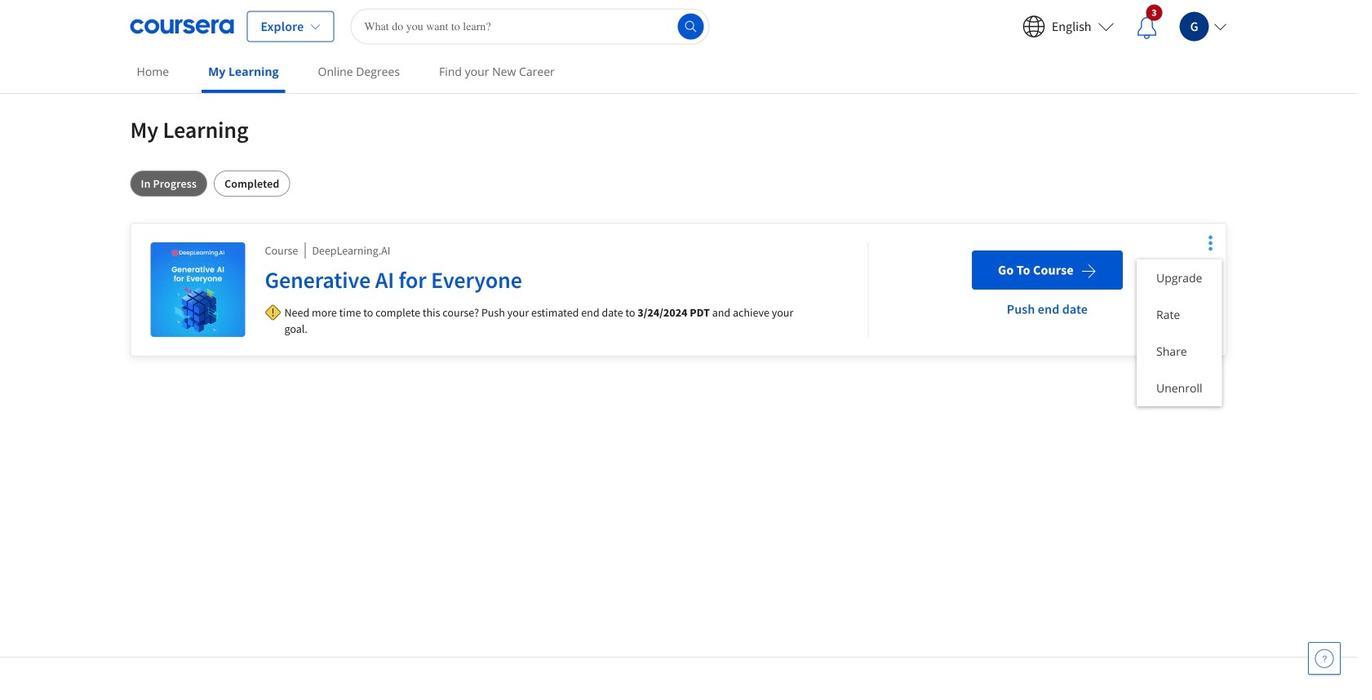 Task type: describe. For each thing, give the bounding box(es) containing it.
help center image
[[1315, 649, 1335, 669]]

coursera image
[[130, 13, 234, 40]]

2 menu item from the top
[[1137, 296, 1223, 333]]

4 menu item from the top
[[1137, 370, 1223, 407]]



Task type: locate. For each thing, give the bounding box(es) containing it.
generative ai for everyone image
[[151, 242, 245, 337]]

menu
[[1137, 260, 1223, 407]]

tab list
[[130, 171, 1228, 197]]

1 menu item from the top
[[1137, 260, 1223, 296]]

None search field
[[351, 9, 710, 44]]

3 menu item from the top
[[1137, 333, 1223, 370]]

more option for generative ai for everyone image
[[1200, 232, 1223, 255]]

menu item
[[1137, 260, 1223, 296], [1137, 296, 1223, 333], [1137, 333, 1223, 370], [1137, 370, 1223, 407]]



Task type: vqa. For each thing, say whether or not it's contained in the screenshot.
OR in Whether you have studied computer engineering in the past, worked in the field professionally, or have a related STEM background, with a Dartmouth Master of Engineering in Computer Engineering (MEng) you will master the technical and professional skills needed for any high- level career in computer engineering.
no



